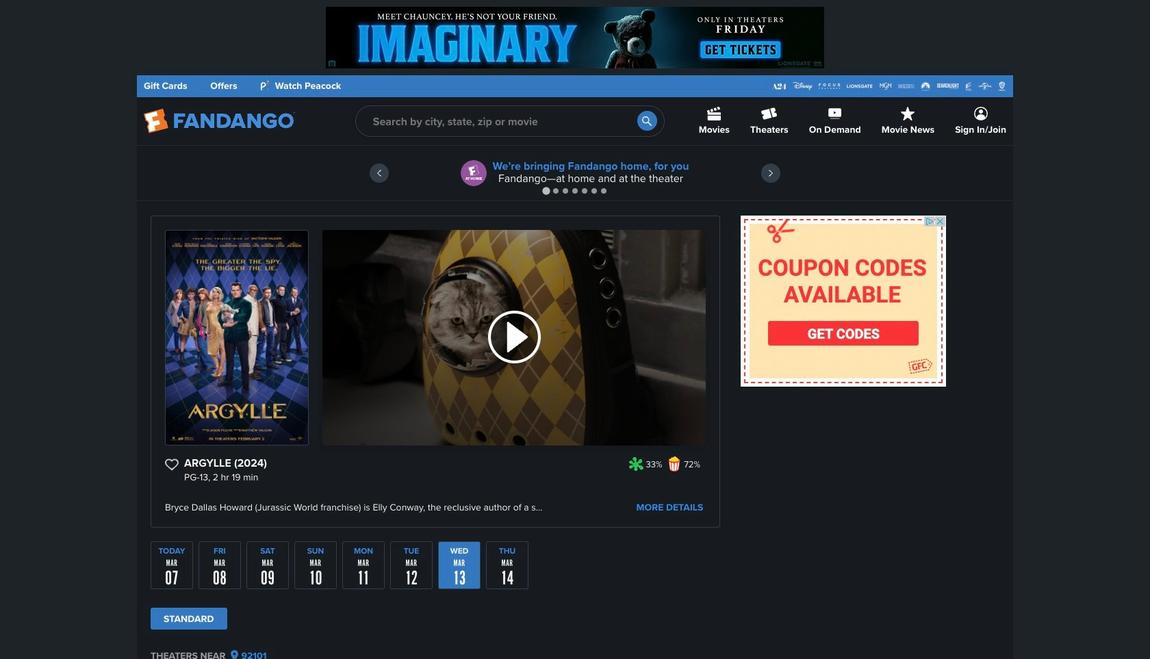 Task type: describe. For each thing, give the bounding box(es) containing it.
1 vertical spatial advertisement element
[[741, 216, 946, 387]]

flat image
[[629, 457, 644, 472]]

7 of 8 group
[[438, 542, 481, 590]]

offer icon image
[[461, 160, 487, 186]]

argylle (2024) movie poster image
[[166, 231, 308, 445]]

select a slide to show tab list
[[137, 186, 1013, 196]]

flat image
[[667, 457, 682, 472]]



Task type: locate. For each thing, give the bounding box(es) containing it.
video player application
[[323, 230, 706, 446]]

0 vertical spatial advertisement element
[[326, 7, 824, 68]]

location light image
[[231, 650, 239, 659]]

movie summary element
[[151, 216, 720, 528]]

Search by city, state, zip or movie text field
[[355, 105, 665, 137]]

region
[[137, 146, 1013, 201]]

advertisement element
[[326, 7, 824, 68], [741, 216, 946, 387]]

option group
[[151, 608, 720, 637]]

None search field
[[355, 105, 665, 137]]



Task type: vqa. For each thing, say whether or not it's contained in the screenshot.
 password field
no



